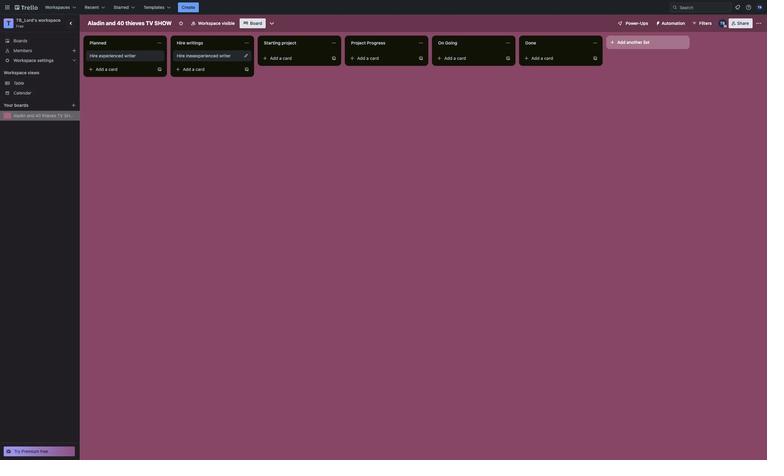 Task type: locate. For each thing, give the bounding box(es) containing it.
sm image
[[653, 18, 662, 27]]

0 horizontal spatial writer
[[124, 53, 136, 58]]

primary element
[[0, 0, 767, 15]]

workspace up table on the top of page
[[4, 70, 27, 75]]

tv down calendar "link"
[[57, 113, 63, 118]]

aladin and 40 thieves tv show link
[[14, 113, 77, 119]]

add a card button down hire experienced writer link
[[86, 64, 155, 74]]

show
[[154, 20, 172, 26], [64, 113, 77, 118]]

table
[[14, 80, 24, 86]]

add down project at left top
[[357, 56, 365, 61]]

a for planned
[[105, 67, 107, 72]]

1 horizontal spatial tv
[[146, 20, 153, 26]]

power-ups button
[[614, 18, 652, 28]]

aladin and 40 thieves tv show down starred dropdown button on the top
[[88, 20, 172, 26]]

add a card down going
[[444, 56, 466, 61]]

2 horizontal spatial create from template… image
[[593, 56, 598, 61]]

a down done text box
[[541, 56, 543, 61]]

add a card for project progress
[[357, 56, 379, 61]]

progress
[[367, 40, 385, 45]]

create from template… image for planned
[[157, 67, 162, 72]]

done
[[525, 40, 536, 45]]

add a card button for done
[[522, 53, 590, 63]]

writer left edit card "icon"
[[219, 53, 231, 58]]

0 vertical spatial 40
[[117, 20, 124, 26]]

workspace down members
[[14, 58, 36, 63]]

40 down your boards with 1 items element
[[35, 113, 41, 118]]

1 horizontal spatial and
[[106, 20, 116, 26]]

1 vertical spatial workspace
[[14, 58, 36, 63]]

40 inside board name text field
[[117, 20, 124, 26]]

1 vertical spatial aladin and 40 thieves tv show
[[14, 113, 77, 118]]

card
[[283, 56, 292, 61], [370, 56, 379, 61], [457, 56, 466, 61], [544, 56, 553, 61], [109, 67, 118, 72], [196, 67, 205, 72]]

0 horizontal spatial tv
[[57, 113, 63, 118]]

1 horizontal spatial writer
[[219, 53, 231, 58]]

workspace inside button
[[198, 21, 221, 26]]

create from template… image
[[506, 56, 511, 61], [593, 56, 598, 61], [157, 67, 162, 72]]

add a card down starting project
[[270, 56, 292, 61]]

show down add board image in the top left of the page
[[64, 113, 77, 118]]

calendar
[[14, 90, 31, 95]]

inexexperienced
[[186, 53, 218, 58]]

0 vertical spatial show
[[154, 20, 172, 26]]

customize views image
[[269, 20, 275, 26]]

1 horizontal spatial aladin
[[88, 20, 104, 26]]

add a card button for hire writings
[[173, 64, 242, 74]]

aladin and 40 thieves tv show inside board name text field
[[88, 20, 172, 26]]

hire for hire writings
[[177, 40, 185, 45]]

project
[[282, 40, 296, 45]]

0 vertical spatial thieves
[[125, 20, 145, 26]]

star or unstar board image
[[178, 21, 183, 26]]

and down "starred" at the top of page
[[106, 20, 116, 26]]

aladin and 40 thieves tv show down your boards with 1 items element
[[14, 113, 77, 118]]

tb_lord (tylerblack44) image
[[718, 19, 727, 28]]

workspace navigation collapse icon image
[[67, 19, 75, 28]]

a down inexexperienced
[[192, 67, 195, 72]]

writer inside hire inexexperienced writer link
[[219, 53, 231, 58]]

add a card button down hire inexexperienced writer
[[173, 64, 242, 74]]

free
[[16, 24, 24, 29]]

0 vertical spatial aladin
[[88, 20, 104, 26]]

add a card button down starting project text field on the top
[[260, 53, 329, 63]]

1 horizontal spatial create from template… image
[[331, 56, 336, 61]]

writings
[[186, 40, 203, 45]]

add a card button down project progress text box
[[347, 53, 416, 63]]

1 vertical spatial thieves
[[42, 113, 56, 118]]

workspace left visible
[[198, 21, 221, 26]]

add a card button
[[260, 53, 329, 63], [347, 53, 416, 63], [435, 53, 503, 63], [522, 53, 590, 63], [86, 64, 155, 74], [173, 64, 242, 74]]

add a card button down done text box
[[522, 53, 590, 63]]

1 horizontal spatial aladin and 40 thieves tv show
[[88, 20, 172, 26]]

0 vertical spatial aladin and 40 thieves tv show
[[88, 20, 172, 26]]

add a card button down on going text box
[[435, 53, 503, 63]]

workspace for workspace views
[[4, 70, 27, 75]]

create from template… image for project progress
[[419, 56, 424, 61]]

a for starting project
[[279, 56, 282, 61]]

add board image
[[71, 103, 76, 108]]

card down on going text box
[[457, 56, 466, 61]]

writer inside hire experienced writer link
[[124, 53, 136, 58]]

thieves down starred dropdown button on the top
[[125, 20, 145, 26]]

hire experienced writer link
[[90, 53, 161, 59]]

0 horizontal spatial aladin and 40 thieves tv show
[[14, 113, 77, 118]]

aladin and 40 thieves tv show
[[88, 20, 172, 26], [14, 113, 77, 118]]

1 writer from the left
[[124, 53, 136, 58]]

2 writer from the left
[[219, 53, 231, 58]]

add a card down project progress on the top
[[357, 56, 379, 61]]

settings
[[37, 58, 54, 63]]

workspace for workspace visible
[[198, 21, 221, 26]]

thieves down your boards with 1 items element
[[42, 113, 56, 118]]

aladin down "recent" popup button
[[88, 20, 104, 26]]

card down inexexperienced
[[196, 67, 205, 72]]

a for done
[[541, 56, 543, 61]]

share button
[[729, 18, 753, 28]]

tv inside aladin and 40 thieves tv show link
[[57, 113, 63, 118]]

list
[[644, 40, 650, 45]]

1 vertical spatial 40
[[35, 113, 41, 118]]

hire down hire writings
[[177, 53, 185, 58]]

add a card for starting project
[[270, 56, 292, 61]]

40 down "starred" at the top of page
[[117, 20, 124, 26]]

Hire writings text field
[[173, 38, 241, 48]]

0 horizontal spatial create from template… image
[[244, 67, 249, 72]]

tv inside board name text field
[[146, 20, 153, 26]]

tb_lord's workspace link
[[16, 17, 61, 23]]

a down going
[[454, 56, 456, 61]]

40
[[117, 20, 124, 26], [35, 113, 41, 118]]

1 horizontal spatial 40
[[117, 20, 124, 26]]

experienced
[[99, 53, 123, 58]]

a down starting project
[[279, 56, 282, 61]]

workspace
[[198, 21, 221, 26], [14, 58, 36, 63], [4, 70, 27, 75]]

writer
[[124, 53, 136, 58], [219, 53, 231, 58]]

add a card down 'experienced'
[[96, 67, 118, 72]]

tv down templates
[[146, 20, 153, 26]]

aladin down boards
[[14, 113, 26, 118]]

card down 'progress'
[[370, 56, 379, 61]]

1 vertical spatial aladin
[[14, 113, 26, 118]]

your boards
[[4, 103, 28, 108]]

0 horizontal spatial and
[[27, 113, 34, 118]]

hire
[[177, 40, 185, 45], [90, 53, 98, 58], [177, 53, 185, 58]]

add down inexexperienced
[[183, 67, 191, 72]]

workspaces
[[45, 5, 70, 10]]

a down 'experienced'
[[105, 67, 107, 72]]

create from template… image for hire writings
[[244, 67, 249, 72]]

1 horizontal spatial show
[[154, 20, 172, 26]]

a for hire writings
[[192, 67, 195, 72]]

a
[[279, 56, 282, 61], [366, 56, 369, 61], [454, 56, 456, 61], [541, 56, 543, 61], [105, 67, 107, 72], [192, 67, 195, 72]]

0 horizontal spatial show
[[64, 113, 77, 118]]

0 vertical spatial and
[[106, 20, 116, 26]]

tb_lord's workspace free
[[16, 17, 61, 29]]

add a card for on going
[[444, 56, 466, 61]]

add a card button for planned
[[86, 64, 155, 74]]

writer for hire inexexperienced writer
[[219, 53, 231, 58]]

tv
[[146, 20, 153, 26], [57, 113, 63, 118]]

add down 'experienced'
[[96, 67, 104, 72]]

starting
[[264, 40, 281, 45]]

hire left writings
[[177, 40, 185, 45]]

and
[[106, 20, 116, 26], [27, 113, 34, 118]]

add a card
[[270, 56, 292, 61], [357, 56, 379, 61], [444, 56, 466, 61], [532, 56, 553, 61], [96, 67, 118, 72], [183, 67, 205, 72]]

starred button
[[110, 2, 139, 12]]

add down starting
[[270, 56, 278, 61]]

create
[[182, 5, 195, 10]]

card for starting project
[[283, 56, 292, 61]]

open information menu image
[[746, 4, 752, 10]]

add left "another"
[[617, 40, 626, 45]]

hire inside text box
[[177, 40, 185, 45]]

starred
[[114, 5, 129, 10]]

0 horizontal spatial create from template… image
[[157, 67, 162, 72]]

writer for hire experienced writer
[[124, 53, 136, 58]]

workspaces button
[[41, 2, 80, 12]]

writer down planned text box on the left top of the page
[[124, 53, 136, 58]]

hire inside hire experienced writer link
[[90, 53, 98, 58]]

1 horizontal spatial create from template… image
[[506, 56, 511, 61]]

0 horizontal spatial thieves
[[42, 113, 56, 118]]

add another list button
[[606, 36, 690, 49]]

thieves inside board name text field
[[125, 20, 145, 26]]

board
[[250, 21, 262, 26]]

0 vertical spatial workspace
[[198, 21, 221, 26]]

boards
[[14, 38, 27, 43]]

workspace settings
[[14, 58, 54, 63]]

add for done
[[532, 56, 540, 61]]

card down project
[[283, 56, 292, 61]]

1 vertical spatial and
[[27, 113, 34, 118]]

card down hire experienced writer
[[109, 67, 118, 72]]

thieves
[[125, 20, 145, 26], [42, 113, 56, 118]]

workspace inside popup button
[[14, 58, 36, 63]]

add a card down inexexperienced
[[183, 67, 205, 72]]

and down your boards with 1 items element
[[27, 113, 34, 118]]

share
[[737, 21, 749, 26]]

hire inside hire inexexperienced writer link
[[177, 53, 185, 58]]

hire for hire inexexperienced writer
[[177, 53, 185, 58]]

2 vertical spatial workspace
[[4, 70, 27, 75]]

1 horizontal spatial thieves
[[125, 20, 145, 26]]

your boards with 1 items element
[[4, 102, 62, 109]]

filters button
[[690, 18, 714, 28]]

hire for hire experienced writer
[[90, 53, 98, 58]]

card down done text box
[[544, 56, 553, 61]]

2 horizontal spatial create from template… image
[[419, 56, 424, 61]]

show down the templates popup button
[[154, 20, 172, 26]]

1 vertical spatial tv
[[57, 113, 63, 118]]

add down done
[[532, 56, 540, 61]]

add a card down done
[[532, 56, 553, 61]]

tyler black (tylerblack44) image
[[756, 4, 764, 11]]

0 vertical spatial tv
[[146, 20, 153, 26]]

create from template… image
[[331, 56, 336, 61], [419, 56, 424, 61], [244, 67, 249, 72]]

add inside add another list button
[[617, 40, 626, 45]]

add
[[617, 40, 626, 45], [270, 56, 278, 61], [357, 56, 365, 61], [444, 56, 453, 61], [532, 56, 540, 61], [96, 67, 104, 72], [183, 67, 191, 72]]

add down on going
[[444, 56, 453, 61]]

a down project progress on the top
[[366, 56, 369, 61]]

aladin
[[88, 20, 104, 26], [14, 113, 26, 118]]

hire down planned
[[90, 53, 98, 58]]

calendar link
[[14, 90, 76, 96]]



Task type: describe. For each thing, give the bounding box(es) containing it.
Starting project text field
[[260, 38, 328, 48]]

add for hire writings
[[183, 67, 191, 72]]

Planned text field
[[86, 38, 153, 48]]

hire writings
[[177, 40, 203, 45]]

tb_lord's
[[16, 17, 37, 23]]

0 notifications image
[[734, 4, 741, 11]]

a for on going
[[454, 56, 456, 61]]

members link
[[0, 46, 80, 56]]

project
[[351, 40, 366, 45]]

another
[[627, 40, 642, 45]]

card for planned
[[109, 67, 118, 72]]

add a card button for starting project
[[260, 53, 329, 63]]

back to home image
[[15, 2, 38, 12]]

a for project progress
[[366, 56, 369, 61]]

power-
[[626, 21, 640, 26]]

power-ups
[[626, 21, 648, 26]]

visible
[[222, 21, 235, 26]]

Project Progress text field
[[347, 38, 415, 48]]

add a card for planned
[[96, 67, 118, 72]]

members
[[14, 48, 32, 53]]

hire inexexperienced writer
[[177, 53, 231, 58]]

this member is an admin of this board. image
[[724, 25, 727, 28]]

create from template… image for starting project
[[331, 56, 336, 61]]

t link
[[4, 18, 14, 28]]

boards
[[14, 103, 28, 108]]

on
[[438, 40, 444, 45]]

templates
[[144, 5, 165, 10]]

add for planned
[[96, 67, 104, 72]]

planned
[[90, 40, 106, 45]]

going
[[445, 40, 457, 45]]

boards link
[[0, 36, 80, 46]]

edit card image
[[244, 53, 249, 58]]

1 vertical spatial show
[[64, 113, 77, 118]]

workspace
[[38, 17, 61, 23]]

card for project progress
[[370, 56, 379, 61]]

create button
[[178, 2, 199, 12]]

t
[[7, 20, 11, 27]]

aladin inside board name text field
[[88, 20, 104, 26]]

workspace visible button
[[187, 18, 239, 28]]

ups
[[640, 21, 648, 26]]

workspace views
[[4, 70, 39, 75]]

create from template… image for on going
[[506, 56, 511, 61]]

on going
[[438, 40, 457, 45]]

your
[[4, 103, 13, 108]]

recent button
[[81, 2, 109, 12]]

board link
[[240, 18, 266, 28]]

search image
[[673, 5, 678, 10]]

workspace settings button
[[0, 56, 80, 65]]

0 horizontal spatial aladin
[[14, 113, 26, 118]]

premium
[[22, 449, 39, 454]]

add another list
[[617, 40, 650, 45]]

filters
[[699, 21, 712, 26]]

add a card for done
[[532, 56, 553, 61]]

card for done
[[544, 56, 553, 61]]

hire experienced writer
[[90, 53, 136, 58]]

automation button
[[653, 18, 689, 28]]

add a card button for on going
[[435, 53, 503, 63]]

card for on going
[[457, 56, 466, 61]]

Board name text field
[[85, 18, 175, 28]]

On Going text field
[[435, 38, 502, 48]]

views
[[28, 70, 39, 75]]

add for project progress
[[357, 56, 365, 61]]

Search field
[[678, 3, 731, 12]]

add a card button for project progress
[[347, 53, 416, 63]]

and inside board name text field
[[106, 20, 116, 26]]

add a card for hire writings
[[183, 67, 205, 72]]

try premium free
[[14, 449, 48, 454]]

add for starting project
[[270, 56, 278, 61]]

workspace visible
[[198, 21, 235, 26]]

show menu image
[[756, 20, 762, 26]]

recent
[[85, 5, 99, 10]]

free
[[40, 449, 48, 454]]

starting project
[[264, 40, 296, 45]]

try premium free button
[[4, 447, 75, 456]]

hire inexexperienced writer link
[[177, 53, 248, 59]]

workspace for workspace settings
[[14, 58, 36, 63]]

card for hire writings
[[196, 67, 205, 72]]

table link
[[14, 80, 76, 86]]

templates button
[[140, 2, 174, 12]]

try
[[14, 449, 20, 454]]

show inside board name text field
[[154, 20, 172, 26]]

automation
[[662, 21, 685, 26]]

Done text field
[[522, 38, 589, 48]]

add for on going
[[444, 56, 453, 61]]

project progress
[[351, 40, 385, 45]]

0 horizontal spatial 40
[[35, 113, 41, 118]]

create from template… image for done
[[593, 56, 598, 61]]



Task type: vqa. For each thing, say whether or not it's contained in the screenshot.
the leftmost Activity
no



